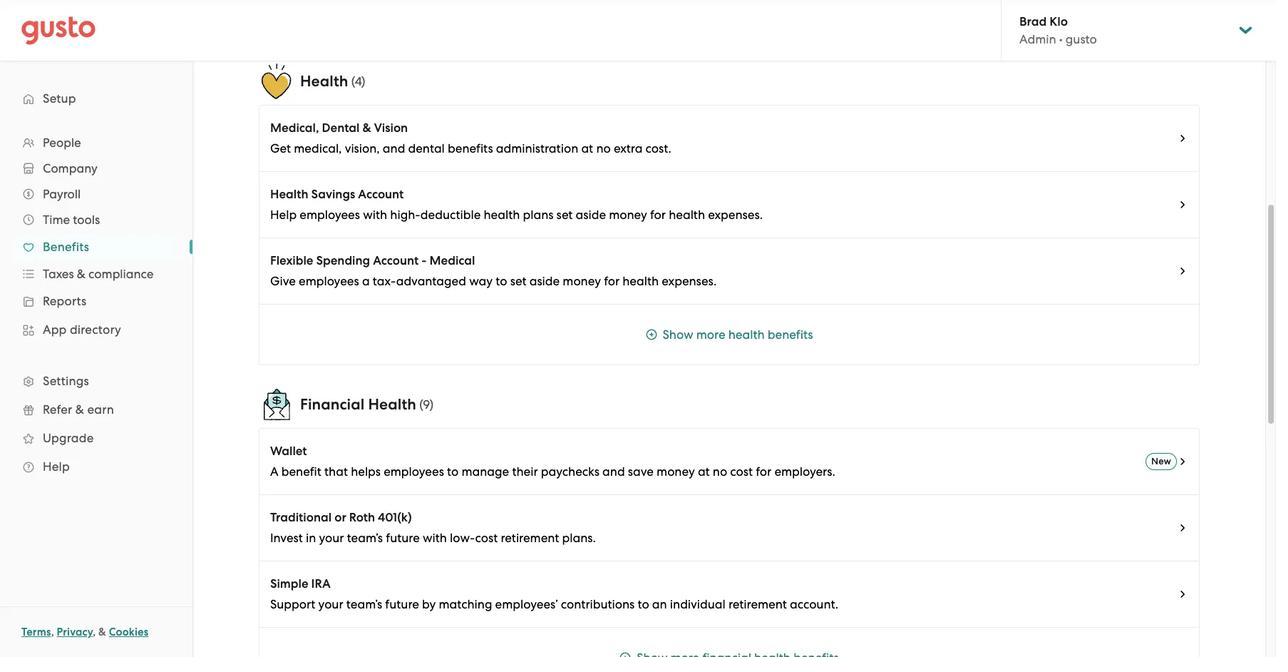 Task type: locate. For each thing, give the bounding box(es) containing it.
1 horizontal spatial set
[[557, 208, 573, 222]]

0 vertical spatial no
[[597, 141, 611, 156]]

1 vertical spatial money
[[563, 274, 601, 288]]

taxes & compliance
[[43, 267, 154, 281]]

account up tax-
[[373, 253, 419, 268]]

brad
[[1020, 14, 1047, 29]]

1 vertical spatial to
[[447, 464, 459, 479]]

wallet
[[270, 444, 307, 459]]

aside
[[576, 208, 606, 222], [530, 274, 560, 288]]

0 horizontal spatial to
[[447, 464, 459, 479]]

medical,
[[294, 141, 342, 156]]

set right plans at top
[[557, 208, 573, 222]]

2 vertical spatial employees
[[384, 464, 444, 479]]

employees down 'spending'
[[299, 274, 359, 288]]

settings link
[[14, 368, 178, 394]]

your right in
[[319, 531, 344, 545]]

cost.
[[646, 141, 672, 156]]

medical, dental & vision get medical, vision, and dental benefits administration at no extra cost.
[[270, 121, 672, 156]]

cost down manage
[[475, 531, 498, 545]]

2 horizontal spatial to
[[638, 597, 650, 611]]

retirement left "account."
[[729, 597, 787, 611]]

aside right way
[[530, 274, 560, 288]]

1 vertical spatial benefits
[[768, 327, 814, 342]]

0 horizontal spatial at
[[582, 141, 594, 156]]

0 horizontal spatial cost
[[475, 531, 498, 545]]

home image
[[21, 16, 96, 45]]

employees down the savings
[[300, 208, 360, 222]]

1 vertical spatial aside
[[530, 274, 560, 288]]

manage
[[462, 464, 510, 479]]

with inside the traditional or roth 401(k) invest in your team's future with low-cost retirement plans.
[[423, 531, 447, 545]]

1 horizontal spatial for
[[651, 208, 666, 222]]

aside right plans at top
[[576, 208, 606, 222]]

help down upgrade
[[43, 459, 70, 474]]

3 opens in current tab image from the top
[[1178, 522, 1189, 534]]

health left the savings
[[270, 187, 309, 202]]

0 vertical spatial )
[[362, 74, 366, 88]]

help inside the gusto navigation element
[[43, 459, 70, 474]]

team's down roth
[[347, 531, 383, 545]]

advantaged
[[396, 274, 467, 288]]

1 vertical spatial your
[[319, 597, 344, 611]]

1 vertical spatial account
[[373, 253, 419, 268]]

0 vertical spatial team's
[[347, 531, 383, 545]]

& inside medical, dental & vision get medical, vision, and dental benefits administration at no extra cost.
[[363, 121, 371, 136]]

aside inside health savings account help employees with high-deductible health plans set aside money for health expenses.
[[576, 208, 606, 222]]

0 vertical spatial and
[[383, 141, 405, 156]]

account inside health savings account help employees with high-deductible health plans set aside money for health expenses.
[[358, 187, 404, 202]]

(
[[351, 74, 355, 88], [420, 397, 423, 412]]

list for financial health
[[259, 428, 1201, 657]]

team's inside the simple ira support your team's future by matching employees' contributions to an individual retirement account.
[[347, 597, 382, 611]]

0 horizontal spatial ,
[[51, 626, 54, 638]]

2 horizontal spatial for
[[756, 464, 772, 479]]

1 vertical spatial set
[[511, 274, 527, 288]]

1 horizontal spatial no
[[713, 464, 728, 479]]

0 horizontal spatial with
[[363, 208, 387, 222]]

4 opens in current tab image from the top
[[1178, 589, 1189, 600]]

and inside medical, dental & vision get medical, vision, and dental benefits administration at no extra cost.
[[383, 141, 405, 156]]

employees right helps
[[384, 464, 444, 479]]

set inside health savings account help employees with high-deductible health plans set aside money for health expenses.
[[557, 208, 573, 222]]

1 vertical spatial )
[[430, 397, 434, 412]]

team's
[[347, 531, 383, 545], [347, 597, 382, 611]]

no
[[597, 141, 611, 156], [713, 464, 728, 479]]

0 horizontal spatial for
[[604, 274, 620, 288]]

money inside health savings account help employees with high-deductible health plans set aside money for health expenses.
[[609, 208, 648, 222]]

cookies
[[109, 626, 149, 638]]

privacy
[[57, 626, 93, 638]]

1 horizontal spatial money
[[609, 208, 648, 222]]

0 horizontal spatial aside
[[530, 274, 560, 288]]

0 horizontal spatial and
[[383, 141, 405, 156]]

& left cookies button
[[99, 626, 106, 638]]

2 vertical spatial to
[[638, 597, 650, 611]]

401(k)
[[378, 510, 412, 525]]

0 horizontal spatial (
[[351, 74, 355, 88]]

at
[[582, 141, 594, 156], [698, 464, 710, 479]]

health left 4
[[300, 72, 348, 91]]

1 horizontal spatial cost
[[731, 464, 753, 479]]

opens in current tab image
[[1178, 199, 1189, 210], [1178, 456, 1189, 467]]

money inside wallet a benefit that helps employees to manage their paychecks and save money at no cost for employers.
[[657, 464, 695, 479]]

1 vertical spatial expenses.
[[662, 274, 717, 288]]

1 vertical spatial at
[[698, 464, 710, 479]]

0 vertical spatial (
[[351, 74, 355, 88]]

& up vision,
[[363, 121, 371, 136]]

time tools button
[[14, 207, 178, 233]]

retirement inside the traditional or roth 401(k) invest in your team's future with low-cost retirement plans.
[[501, 531, 560, 545]]

cost left employers.
[[731, 464, 753, 479]]

1 opens in current tab image from the top
[[1178, 133, 1189, 144]]

at left extra
[[582, 141, 594, 156]]

2 opens in current tab image from the top
[[1178, 265, 1189, 277]]

to right way
[[496, 274, 508, 288]]

1 vertical spatial opens in current tab image
[[1178, 456, 1189, 467]]

team's left by
[[347, 597, 382, 611]]

0 vertical spatial at
[[582, 141, 594, 156]]

cookies button
[[109, 624, 149, 641]]

and
[[383, 141, 405, 156], [603, 464, 625, 479]]

to
[[496, 274, 508, 288], [447, 464, 459, 479], [638, 597, 650, 611]]

( inside financial health ( 9 )
[[420, 397, 423, 412]]

2 horizontal spatial money
[[657, 464, 695, 479]]

admin
[[1020, 32, 1057, 46]]

list containing wallet
[[259, 428, 1201, 657]]

help up "flexible"
[[270, 208, 297, 222]]

0 horizontal spatial no
[[597, 141, 611, 156]]

tax-
[[373, 274, 396, 288]]

1 horizontal spatial benefits
[[768, 327, 814, 342]]

matching
[[439, 597, 493, 611]]

&
[[363, 121, 371, 136], [77, 267, 86, 281], [75, 402, 84, 417], [99, 626, 106, 638]]

and left save
[[603, 464, 625, 479]]

benefits
[[448, 141, 493, 156], [768, 327, 814, 342]]

health inside flexible spending account - medical give employees a tax-advantaged way to set aside money for health expenses.
[[623, 274, 659, 288]]

refer & earn
[[43, 402, 114, 417]]

0 vertical spatial expenses.
[[709, 208, 763, 222]]

1 vertical spatial and
[[603, 464, 625, 479]]

dental
[[408, 141, 445, 156]]

list containing medical, dental & vision
[[259, 105, 1201, 365]]

list
[[259, 105, 1201, 365], [0, 130, 193, 481], [259, 428, 1201, 657]]

1 horizontal spatial to
[[496, 274, 508, 288]]

set inside flexible spending account - medical give employees a tax-advantaged way to set aside money for health expenses.
[[511, 274, 527, 288]]

& right taxes
[[77, 267, 86, 281]]

( inside the health ( 4 )
[[351, 74, 355, 88]]

0 vertical spatial aside
[[576, 208, 606, 222]]

set right way
[[511, 274, 527, 288]]

health inside health savings account help employees with high-deductible health plans set aside money for health expenses.
[[270, 187, 309, 202]]

& left the earn
[[75, 402, 84, 417]]

, left cookies button
[[93, 626, 96, 638]]

account inside flexible spending account - medical give employees a tax-advantaged way to set aside money for health expenses.
[[373, 253, 419, 268]]

with left "low-"
[[423, 531, 447, 545]]

0 vertical spatial health
[[300, 72, 348, 91]]

1 horizontal spatial aside
[[576, 208, 606, 222]]

at inside medical, dental & vision get medical, vision, and dental benefits administration at no extra cost.
[[582, 141, 594, 156]]

helps
[[351, 464, 381, 479]]

0 vertical spatial account
[[358, 187, 404, 202]]

taxes
[[43, 267, 74, 281]]

flexible spending account - medical give employees a tax-advantaged way to set aside money for health expenses.
[[270, 253, 717, 288]]

for
[[651, 208, 666, 222], [604, 274, 620, 288], [756, 464, 772, 479]]

1 vertical spatial team's
[[347, 597, 382, 611]]

0 vertical spatial cost
[[731, 464, 753, 479]]

by
[[422, 597, 436, 611]]

upgrade
[[43, 431, 94, 445]]

) inside the health ( 4 )
[[362, 74, 366, 88]]

1 vertical spatial (
[[420, 397, 423, 412]]

0 vertical spatial set
[[557, 208, 573, 222]]

new
[[1152, 456, 1172, 467]]

benefits inside medical, dental & vision get medical, vision, and dental benefits administration at no extra cost.
[[448, 141, 493, 156]]

future left by
[[385, 597, 419, 611]]

your inside the simple ira support your team's future by matching employees' contributions to an individual retirement account.
[[319, 597, 344, 611]]

employees inside health savings account help employees with high-deductible health plans set aside money for health expenses.
[[300, 208, 360, 222]]

1 vertical spatial retirement
[[729, 597, 787, 611]]

1 vertical spatial employees
[[299, 274, 359, 288]]

0 vertical spatial help
[[270, 208, 297, 222]]

employees inside flexible spending account - medical give employees a tax-advantaged way to set aside money for health expenses.
[[299, 274, 359, 288]]

account up high-
[[358, 187, 404, 202]]

0 horizontal spatial set
[[511, 274, 527, 288]]

0 vertical spatial benefits
[[448, 141, 493, 156]]

no inside medical, dental & vision get medical, vision, and dental benefits administration at no extra cost.
[[597, 141, 611, 156]]

0 vertical spatial your
[[319, 531, 344, 545]]

aside inside flexible spending account - medical give employees a tax-advantaged way to set aside money for health expenses.
[[530, 274, 560, 288]]

cost inside the traditional or roth 401(k) invest in your team's future with low-cost retirement plans.
[[475, 531, 498, 545]]

0 horizontal spatial )
[[362, 74, 366, 88]]

0 vertical spatial with
[[363, 208, 387, 222]]

0 horizontal spatial retirement
[[501, 531, 560, 545]]

retirement
[[501, 531, 560, 545], [729, 597, 787, 611]]

app
[[43, 322, 67, 337]]

vision
[[374, 121, 408, 136]]

0 vertical spatial employees
[[300, 208, 360, 222]]

directory
[[70, 322, 121, 337]]

0 vertical spatial money
[[609, 208, 648, 222]]

0 vertical spatial opens in current tab image
[[1178, 199, 1189, 210]]

employees'
[[496, 597, 558, 611]]

1 horizontal spatial and
[[603, 464, 625, 479]]

1 horizontal spatial with
[[423, 531, 447, 545]]

employees inside wallet a benefit that helps employees to manage their paychecks and save money at no cost for employers.
[[384, 464, 444, 479]]

1 horizontal spatial )
[[430, 397, 434, 412]]

health
[[484, 208, 520, 222], [669, 208, 706, 222], [623, 274, 659, 288], [729, 327, 765, 342]]

1 horizontal spatial help
[[270, 208, 297, 222]]

setup link
[[14, 86, 178, 111]]

to left "an"
[[638, 597, 650, 611]]

0 horizontal spatial help
[[43, 459, 70, 474]]

opens in current tab image
[[1178, 133, 1189, 144], [1178, 265, 1189, 277], [1178, 522, 1189, 534], [1178, 589, 1189, 600]]

,
[[51, 626, 54, 638], [93, 626, 96, 638]]

1 vertical spatial with
[[423, 531, 447, 545]]

privacy link
[[57, 626, 93, 638]]

1 horizontal spatial retirement
[[729, 597, 787, 611]]

future down 401(k)
[[386, 531, 420, 545]]

1 horizontal spatial at
[[698, 464, 710, 479]]

)
[[362, 74, 366, 88], [430, 397, 434, 412]]

0 horizontal spatial benefits
[[448, 141, 493, 156]]

spending
[[316, 253, 370, 268]]

retirement left plans.
[[501, 531, 560, 545]]

to left manage
[[447, 464, 459, 479]]

plans
[[523, 208, 554, 222]]

list containing people
[[0, 130, 193, 481]]

1 vertical spatial help
[[43, 459, 70, 474]]

0 vertical spatial to
[[496, 274, 508, 288]]

cost
[[731, 464, 753, 479], [475, 531, 498, 545]]

1 vertical spatial health
[[270, 187, 309, 202]]

1 vertical spatial future
[[385, 597, 419, 611]]

0 vertical spatial for
[[651, 208, 666, 222]]

account.
[[790, 597, 839, 611]]

their
[[513, 464, 538, 479]]

1 horizontal spatial (
[[420, 397, 423, 412]]

gusto navigation element
[[0, 61, 193, 504]]

traditional or roth 401(k) invest in your team's future with low-cost retirement plans.
[[270, 510, 596, 545]]

2 vertical spatial for
[[756, 464, 772, 479]]

high-
[[390, 208, 421, 222]]

2 vertical spatial health
[[368, 395, 417, 414]]

0 vertical spatial future
[[386, 531, 420, 545]]

0 horizontal spatial money
[[563, 274, 601, 288]]

and down vision
[[383, 141, 405, 156]]

that
[[325, 464, 348, 479]]

to inside flexible spending account - medical give employees a tax-advantaged way to set aside money for health expenses.
[[496, 274, 508, 288]]

1 vertical spatial cost
[[475, 531, 498, 545]]

health left the 9
[[368, 395, 417, 414]]

at right save
[[698, 464, 710, 479]]

health
[[300, 72, 348, 91], [270, 187, 309, 202], [368, 395, 417, 414]]

settings
[[43, 374, 89, 388]]

1 horizontal spatial ,
[[93, 626, 96, 638]]

, left privacy link in the bottom of the page
[[51, 626, 54, 638]]

1 vertical spatial for
[[604, 274, 620, 288]]

money
[[609, 208, 648, 222], [563, 274, 601, 288], [657, 464, 695, 479]]

your down ira
[[319, 597, 344, 611]]

) inside financial health ( 9 )
[[430, 397, 434, 412]]

roth
[[349, 510, 375, 525]]

payroll
[[43, 187, 81, 201]]

list for health
[[259, 105, 1201, 365]]

no inside wallet a benefit that helps employees to manage their paychecks and save money at no cost for employers.
[[713, 464, 728, 479]]

4
[[355, 74, 362, 88]]

refer & earn link
[[14, 397, 178, 422]]

2 vertical spatial money
[[657, 464, 695, 479]]

invest
[[270, 531, 303, 545]]

with left high-
[[363, 208, 387, 222]]

0 vertical spatial retirement
[[501, 531, 560, 545]]

1 vertical spatial no
[[713, 464, 728, 479]]

opens in current tab image for traditional or roth 401(k)
[[1178, 522, 1189, 534]]



Task type: describe. For each thing, give the bounding box(es) containing it.
people button
[[14, 130, 178, 156]]

dental
[[322, 121, 360, 136]]

benefits link
[[14, 234, 178, 260]]

flexible
[[270, 253, 314, 268]]

future inside the traditional or roth 401(k) invest in your team's future with low-cost retirement plans.
[[386, 531, 420, 545]]

support
[[270, 597, 316, 611]]

•
[[1060, 32, 1063, 46]]

2 , from the left
[[93, 626, 96, 638]]

health inside button
[[729, 327, 765, 342]]

time
[[43, 213, 70, 227]]

opens in current tab image for simple ira
[[1178, 589, 1189, 600]]

plans.
[[563, 531, 596, 545]]

1 , from the left
[[51, 626, 54, 638]]

more
[[697, 327, 726, 342]]

retirement inside the simple ira support your team's future by matching employees' contributions to an individual retirement account.
[[729, 597, 787, 611]]

or
[[335, 510, 347, 525]]

at inside wallet a benefit that helps employees to manage their paychecks and save money at no cost for employers.
[[698, 464, 710, 479]]

savings
[[311, 187, 355, 202]]

for inside health savings account help employees with high-deductible health plans set aside money for health expenses.
[[651, 208, 666, 222]]

to inside the simple ira support your team's future by matching employees' contributions to an individual retirement account.
[[638, 597, 650, 611]]

health savings account help employees with high-deductible health plans set aside money for health expenses.
[[270, 187, 763, 222]]

2 opens in current tab image from the top
[[1178, 456, 1189, 467]]

reports link
[[14, 288, 178, 314]]

vision,
[[345, 141, 380, 156]]

team's inside the traditional or roth 401(k) invest in your team's future with low-cost retirement plans.
[[347, 531, 383, 545]]

9
[[423, 397, 430, 412]]

account for savings
[[358, 187, 404, 202]]

with inside health savings account help employees with high-deductible health plans set aside money for health expenses.
[[363, 208, 387, 222]]

financial health ( 9 )
[[300, 395, 434, 414]]

setup
[[43, 91, 76, 106]]

help inside health savings account help employees with high-deductible health plans set aside money for health expenses.
[[270, 208, 297, 222]]

paychecks
[[541, 464, 600, 479]]

get
[[270, 141, 291, 156]]

health for health savings account help employees with high-deductible health plans set aside money for health expenses.
[[270, 187, 309, 202]]

payroll button
[[14, 181, 178, 207]]

benefits
[[43, 240, 89, 254]]

a
[[270, 464, 279, 479]]

employers.
[[775, 464, 836, 479]]

taxes & compliance button
[[14, 261, 178, 287]]

your inside the traditional or roth 401(k) invest in your team's future with low-cost retirement plans.
[[319, 531, 344, 545]]

gusto
[[1066, 32, 1098, 46]]

company
[[43, 161, 98, 175]]

-
[[422, 253, 427, 268]]

opens in current tab image for medical, dental & vision
[[1178, 133, 1189, 144]]

upgrade link
[[14, 425, 178, 451]]

a
[[362, 274, 370, 288]]

health ( 4 )
[[300, 72, 366, 91]]

and inside wallet a benefit that helps employees to manage their paychecks and save money at no cost for employers.
[[603, 464, 625, 479]]

company button
[[14, 156, 178, 181]]

show more health benefits button
[[260, 305, 1200, 365]]

money inside flexible spending account - medical give employees a tax-advantaged way to set aside money for health expenses.
[[563, 274, 601, 288]]

for inside wallet a benefit that helps employees to manage their paychecks and save money at no cost for employers.
[[756, 464, 772, 479]]

to inside wallet a benefit that helps employees to manage their paychecks and save money at no cost for employers.
[[447, 464, 459, 479]]

save
[[628, 464, 654, 479]]

contributions
[[561, 597, 635, 611]]

people
[[43, 136, 81, 150]]

refer
[[43, 402, 72, 417]]

health for health ( 4 )
[[300, 72, 348, 91]]

earn
[[87, 402, 114, 417]]

klo
[[1050, 14, 1069, 29]]

cost inside wallet a benefit that helps employees to manage their paychecks and save money at no cost for employers.
[[731, 464, 753, 479]]

an
[[653, 597, 668, 611]]

show
[[663, 327, 694, 342]]

opens in current tab image for flexible spending account - medical
[[1178, 265, 1189, 277]]

show more health benefits
[[663, 327, 814, 342]]

administration
[[496, 141, 579, 156]]

financial
[[300, 395, 365, 414]]

terms , privacy , & cookies
[[21, 626, 149, 638]]

simple ira support your team's future by matching employees' contributions to an individual retirement account.
[[270, 576, 839, 611]]

extra
[[614, 141, 643, 156]]

wallet a benefit that helps employees to manage their paychecks and save money at no cost for employers.
[[270, 444, 836, 479]]

benefit
[[282, 464, 322, 479]]

expenses. inside health savings account help employees with high-deductible health plans set aside money for health expenses.
[[709, 208, 763, 222]]

traditional
[[270, 510, 332, 525]]

low-
[[450, 531, 475, 545]]

for inside flexible spending account - medical give employees a tax-advantaged way to set aside money for health expenses.
[[604, 274, 620, 288]]

give
[[270, 274, 296, 288]]

money for account
[[609, 208, 648, 222]]

1 opens in current tab image from the top
[[1178, 199, 1189, 210]]

way
[[470, 274, 493, 288]]

app directory
[[43, 322, 121, 337]]

expenses. inside flexible spending account - medical give employees a tax-advantaged way to set aside money for health expenses.
[[662, 274, 717, 288]]

in
[[306, 531, 316, 545]]

simple
[[270, 576, 309, 591]]

medical,
[[270, 121, 319, 136]]

individual
[[670, 597, 726, 611]]

reports
[[43, 294, 87, 308]]

money for benefit
[[657, 464, 695, 479]]

app directory link
[[14, 317, 178, 342]]

& inside dropdown button
[[77, 267, 86, 281]]

tools
[[73, 213, 100, 227]]

brad klo admin • gusto
[[1020, 14, 1098, 46]]

future inside the simple ira support your team's future by matching employees' contributions to an individual retirement account.
[[385, 597, 419, 611]]

terms link
[[21, 626, 51, 638]]

compliance
[[89, 267, 154, 281]]

time tools
[[43, 213, 100, 227]]

benefits inside button
[[768, 327, 814, 342]]

ira
[[311, 576, 331, 591]]

account for spending
[[373, 253, 419, 268]]



Task type: vqa. For each thing, say whether or not it's contained in the screenshot.
first need: from right
no



